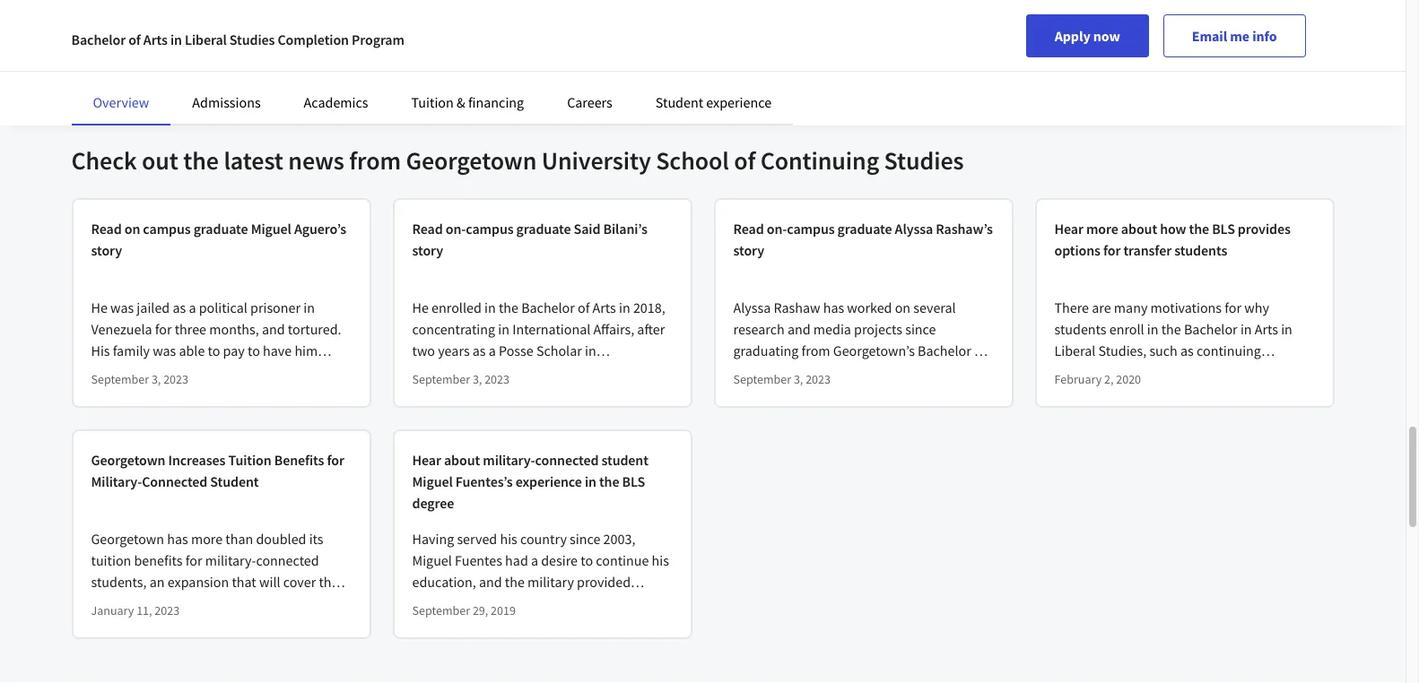Task type: locate. For each thing, give the bounding box(es) containing it.
on left several
[[895, 299, 911, 317]]

2 vertical spatial studies
[[818, 364, 863, 382]]

having served his country since 2003, miguel fuentes had a desire to continue his education, and the military provided opportunities for him to get a degree.
[[412, 531, 669, 613]]

since up 'desire'
[[570, 531, 601, 548]]

students.
[[201, 617, 256, 635]]

0 horizontal spatial campus
[[143, 220, 191, 238]]

of right school
[[734, 145, 756, 177]]

connected left student
[[535, 452, 599, 470]]

student experience
[[656, 93, 772, 111]]

1 vertical spatial student
[[210, 473, 259, 491]]

2 on- from the left
[[767, 220, 787, 238]]

political up months,
[[199, 299, 248, 317]]

was up 'internship'
[[819, 385, 843, 403]]

students inside there are many motivations for why students enroll in the bachelor in arts in liberal studies, such as continuing education or coming back from tours of duty
[[1055, 321, 1107, 338]]

3 graduate from the left
[[838, 220, 892, 238]]

0 vertical spatial about
[[1122, 220, 1158, 238]]

on- inside read on-campus graduate said bilani's story
[[446, 220, 466, 238]]

military- inside hear about military-connected student miguel fuentes's experience in the bls degree
[[483, 452, 535, 470]]

bachelor up 'continuing'
[[1185, 321, 1238, 338]]

since
[[906, 321, 936, 338], [570, 531, 601, 548]]

he up venezuela
[[91, 299, 108, 317]]

0 horizontal spatial graduate
[[194, 220, 248, 238]]

experience inside hear about military-connected student miguel fuentes's experience in the bls degree
[[516, 473, 582, 491]]

has up media
[[824, 299, 845, 317]]

2 he from the left
[[412, 299, 429, 317]]

as up back
[[1181, 342, 1194, 360]]

2019
[[491, 603, 516, 619]]

as inside there are many motivations for why students enroll in the bachelor in arts in liberal studies, such as continuing education or coming back from tours of duty
[[1181, 342, 1194, 360]]

the up legal
[[953, 385, 973, 403]]

2023 for to
[[163, 372, 188, 388]]

story for read on-campus graduate said bilani's story
[[412, 242, 443, 260]]

0 vertical spatial more
[[1087, 220, 1119, 238]]

tuition down where
[[228, 452, 272, 470]]

venezuela
[[91, 321, 152, 338]]

2 horizontal spatial campus
[[787, 220, 835, 238]]

was
[[110, 299, 134, 317], [153, 342, 176, 360], [819, 385, 843, 403]]

read for read on-campus graduate alyssa rashaw's story
[[734, 220, 764, 238]]

on- inside read on-campus graduate alyssa rashaw's story
[[767, 220, 787, 238]]

his
[[91, 342, 110, 360]]

he
[[91, 299, 108, 317], [412, 299, 429, 317]]

read for read on campus graduate miguel aguero's story
[[91, 220, 122, 238]]

campus for has
[[787, 220, 835, 238]]

0 horizontal spatial hear
[[412, 452, 441, 470]]

the down student
[[599, 473, 620, 491]]

1 vertical spatial has
[[167, 531, 188, 548]]

3,
[[152, 372, 161, 388], [473, 372, 482, 388], [794, 372, 804, 388]]

bls inside hear about military-connected student miguel fuentes's experience in the bls degree
[[622, 473, 645, 491]]

and left he
[[148, 364, 171, 382]]

1 horizontal spatial campus
[[466, 220, 514, 238]]

1 vertical spatial on
[[895, 299, 911, 317]]

concentrating
[[412, 321, 495, 338]]

1 horizontal spatial has
[[824, 299, 845, 317]]

to right pay
[[248, 342, 260, 360]]

are
[[1092, 299, 1112, 317]]

arts up 'perhaps'
[[734, 364, 757, 382]]

0 vertical spatial tuition
[[91, 552, 131, 570]]

tours
[[1244, 364, 1276, 382]]

came
[[91, 428, 124, 446]]

0 vertical spatial liberal
[[185, 31, 227, 48]]

1 vertical spatial hear
[[412, 452, 441, 470]]

1 vertical spatial military-
[[205, 552, 256, 570]]

family
[[113, 342, 150, 360]]

miguel up "degree"
[[412, 473, 453, 491]]

1 horizontal spatial alyssa
[[895, 220, 934, 238]]

2 horizontal spatial read
[[734, 220, 764, 238]]

story inside read on-campus graduate alyssa rashaw's story
[[734, 242, 765, 260]]

story
[[91, 242, 122, 260], [412, 242, 443, 260], [734, 242, 765, 260]]

miguel down having
[[412, 552, 452, 570]]

3 3, from the left
[[794, 372, 804, 388]]

2023 for liberal
[[806, 372, 831, 388]]

0 vertical spatial since
[[906, 321, 936, 338]]

3, for in
[[794, 372, 804, 388]]

alyssa inside alyssa rashaw has worked on several research and media projects since graduating from georgetown's bachelor of arts in liberal studies program in 2017. but perhaps none was more reflective of the time than  her internship with the legal services corporation in 2020.
[[734, 299, 771, 317]]

graduate down latest
[[194, 220, 248, 238]]

september 3, 2023
[[91, 372, 188, 388], [412, 372, 510, 388], [734, 372, 831, 388]]

georgetown up benefits
[[91, 531, 164, 548]]

0 horizontal spatial bls
[[622, 473, 645, 491]]

september for was
[[91, 372, 149, 388]]

2 vertical spatial from
[[1213, 364, 1241, 382]]

story inside read on campus graduate miguel aguero's story
[[91, 242, 122, 260]]

me
[[1231, 27, 1250, 45]]

has inside alyssa rashaw has worked on several research and media projects since graduating from georgetown's bachelor of arts in liberal studies program in 2017. but perhaps none was more reflective of the time than  her internship with the legal services corporation in 2020.
[[824, 299, 845, 317]]

hear inside hear about military-connected student miguel fuentes's experience in the bls degree
[[412, 452, 441, 470]]

1 vertical spatial political
[[144, 385, 193, 403]]

its
[[309, 531, 324, 548]]

2023 for annual
[[155, 603, 180, 619]]

3, down concentrating
[[473, 372, 482, 388]]

campus inside read on-campus graduate alyssa rashaw's story
[[787, 220, 835, 238]]

3 september 3, 2023 from the left
[[734, 372, 831, 388]]

liberal inside alyssa rashaw has worked on several research and media projects since graduating from georgetown's bachelor of arts in liberal studies program in 2017. but perhaps none was more reflective of the time than  her internship with the legal services corporation in 2020.
[[774, 364, 815, 382]]

0 horizontal spatial 3,
[[152, 372, 161, 388]]

to right 'desire'
[[581, 552, 593, 570]]

september 3, 2023 down family
[[91, 372, 188, 388]]

1 vertical spatial liberal
[[1055, 342, 1096, 360]]

was left the able
[[153, 342, 176, 360]]

2018,
[[633, 299, 666, 317]]

to left pay
[[208, 342, 220, 360]]

2 campus from the left
[[466, 220, 514, 238]]

2023 up "her"
[[806, 372, 831, 388]]

on down check on the top of the page
[[124, 220, 140, 238]]

worked
[[848, 299, 892, 317]]

student experience link
[[656, 93, 772, 111]]

0 horizontal spatial liberal
[[185, 31, 227, 48]]

that's
[[196, 407, 232, 425]]

0 horizontal spatial was
[[110, 299, 134, 317]]

desire
[[541, 552, 578, 570]]

three
[[175, 321, 206, 338]]

liberal
[[185, 31, 227, 48], [1055, 342, 1096, 360], [774, 364, 815, 382]]

for right benefits
[[327, 452, 344, 470]]

1 vertical spatial more
[[845, 385, 877, 403]]

1 horizontal spatial experience
[[707, 93, 772, 111]]

alyssa rashaw has worked on several research and media projects since graduating from georgetown's bachelor of arts in liberal studies program in 2017. but perhaps none was more reflective of the time than  her internship with the legal services corporation in 2020.
[[734, 299, 991, 446]]

1 horizontal spatial about
[[1122, 220, 1158, 238]]

2 horizontal spatial studies
[[885, 145, 964, 177]]

provides
[[1238, 220, 1291, 238]]

the inside georgetown has more than doubled its tuition benefits for military-connected students, an expansion that will cover the annual cost of full-time undergraduate tuition for eligible students.
[[319, 574, 339, 592]]

him down tortured.
[[295, 342, 318, 360]]

was up venezuela
[[110, 299, 134, 317]]

story for read on campus graduate miguel aguero's story
[[91, 242, 122, 260]]

arts down why
[[1255, 321, 1279, 338]]

0 horizontal spatial as
[[173, 299, 186, 317]]

graduate for said
[[517, 220, 571, 238]]

for inside georgetown increases tuition benefits for military-connected student
[[327, 452, 344, 470]]

as inside he was jailed as a political prisoner in venezuela for three months, and tortured. his family was able to pay to have him released, and he immigrated to the united states, a political refugee, alone in washington, d.c. that's where georgetown came into the picture.
[[173, 299, 186, 317]]

him right 2019
[[517, 595, 540, 613]]

story inside read on-campus graduate said bilani's story
[[412, 242, 443, 260]]

georgetown inside georgetown increases tuition benefits for military-connected student
[[91, 452, 165, 470]]

arts inside alyssa rashaw has worked on several research and media projects since graduating from georgetown's bachelor of arts in liberal studies program in 2017. but perhaps none was more reflective of the time than  her internship with the legal services corporation in 2020.
[[734, 364, 757, 382]]

0 horizontal spatial time
[[201, 595, 229, 613]]

university
[[542, 145, 651, 177]]

his right continue
[[652, 552, 669, 570]]

connected inside hear about military-connected student miguel fuentes's experience in the bls degree
[[535, 452, 599, 470]]

hear
[[1055, 220, 1084, 238], [412, 452, 441, 470]]

3, left he
[[152, 372, 161, 388]]

1 vertical spatial about
[[444, 452, 480, 470]]

miguel inside read on campus graduate miguel aguero's story
[[251, 220, 292, 238]]

1 vertical spatial connected
[[256, 552, 319, 570]]

2 vertical spatial more
[[191, 531, 223, 548]]

liberal inside there are many motivations for why students enroll in the bachelor in arts in liberal studies, such as continuing education or coming back from tours of duty
[[1055, 342, 1096, 360]]

tuition up students, on the left
[[91, 552, 131, 570]]

from down 'continuing'
[[1213, 364, 1241, 382]]

time up students.
[[201, 595, 229, 613]]

duty
[[1055, 385, 1082, 403]]

bachelor inside alyssa rashaw has worked on several research and media projects since graduating from georgetown's bachelor of arts in liberal studies program in 2017. but perhaps none was more reflective of the time than  her internship with the legal services corporation in 2020.
[[918, 342, 972, 360]]

0 horizontal spatial read
[[91, 220, 122, 238]]

provided
[[577, 574, 631, 592]]

bls down student
[[622, 473, 645, 491]]

0 vertical spatial his
[[500, 531, 518, 548]]

overview link
[[93, 93, 149, 111]]

1 horizontal spatial as
[[473, 342, 486, 360]]

where
[[235, 407, 272, 425]]

the inside there are many motivations for why students enroll in the bachelor in arts in liberal studies, such as continuing education or coming back from tours of duty
[[1162, 321, 1182, 338]]

in inside hear about military-connected student miguel fuentes's experience in the bls degree
[[585, 473, 597, 491]]

military
[[528, 574, 574, 592]]

1 vertical spatial tuition
[[91, 617, 131, 635]]

2 horizontal spatial story
[[734, 242, 765, 260]]

to left get at the left bottom
[[543, 595, 556, 613]]

liberal up education
[[1055, 342, 1096, 360]]

on inside read on campus graduate miguel aguero's story
[[124, 220, 140, 238]]

from inside there are many motivations for why students enroll in the bachelor in arts in liberal studies, such as continuing education or coming back from tours of duty
[[1213, 364, 1241, 382]]

he left enrolled
[[412, 299, 429, 317]]

1 horizontal spatial he
[[412, 299, 429, 317]]

2 horizontal spatial from
[[1213, 364, 1241, 382]]

hear up "degree"
[[412, 452, 441, 470]]

admissions
[[192, 93, 261, 111]]

the inside he enrolled in the bachelor of arts in 2018, concentrating in international affairs, after two years as a posse scholar in pennsylvania
[[499, 299, 519, 317]]

september for as
[[412, 372, 470, 388]]

he inside he enrolled in the bachelor of arts in 2018, concentrating in international affairs, after two years as a posse scholar in pennsylvania
[[412, 299, 429, 317]]

campus down continuing
[[787, 220, 835, 238]]

0 horizontal spatial student
[[210, 473, 259, 491]]

military- inside georgetown has more than doubled its tuition benefits for military-connected students, an expansion that will cover the annual cost of full-time undergraduate tuition for eligible students.
[[205, 552, 256, 570]]

graduate inside read on-campus graduate alyssa rashaw's story
[[838, 220, 892, 238]]

students down how
[[1175, 242, 1228, 260]]

graduate inside read on-campus graduate said bilani's story
[[517, 220, 571, 238]]

georgetown inside georgetown has more than doubled its tuition benefits for military-connected students, an expansion that will cover the annual cost of full-time undergraduate tuition for eligible students.
[[91, 531, 164, 548]]

1 horizontal spatial students
[[1175, 242, 1228, 260]]

get
[[558, 595, 577, 613]]

2 3, from the left
[[473, 372, 482, 388]]

bls left provides
[[1213, 220, 1236, 238]]

0 vertical spatial tuition
[[412, 93, 454, 111]]

1 vertical spatial was
[[153, 342, 176, 360]]

him inside having served his country since 2003, miguel fuentes had a desire to continue his education, and the military provided opportunities for him to get a degree.
[[517, 595, 540, 613]]

0 horizontal spatial students
[[1055, 321, 1107, 338]]

bachelor up 2017.
[[918, 342, 972, 360]]

2 vertical spatial liberal
[[774, 364, 815, 382]]

arts up overview link
[[143, 31, 168, 48]]

years
[[438, 342, 470, 360]]

1 horizontal spatial hear
[[1055, 220, 1084, 238]]

georgetown up military-
[[91, 452, 165, 470]]

1 vertical spatial alyssa
[[734, 299, 771, 317]]

0 vertical spatial hear
[[1055, 220, 1084, 238]]

that
[[232, 574, 256, 592]]

of up but
[[975, 342, 987, 360]]

pay
[[223, 342, 245, 360]]

0 vertical spatial student
[[656, 93, 704, 111]]

affairs,
[[594, 321, 635, 338]]

1 vertical spatial from
[[802, 342, 831, 360]]

bachelor inside he enrolled in the bachelor of arts in 2018, concentrating in international affairs, after two years as a posse scholar in pennsylvania
[[522, 299, 575, 317]]

his up had
[[500, 531, 518, 548]]

the right cover
[[319, 574, 339, 592]]

hear up options
[[1055, 220, 1084, 238]]

1 read from the left
[[91, 220, 122, 238]]

1 horizontal spatial from
[[802, 342, 831, 360]]

student down increases
[[210, 473, 259, 491]]

the up the posse at left
[[499, 299, 519, 317]]

miguel inside hear about military-connected student miguel fuentes's experience in the bls degree
[[412, 473, 453, 491]]

2 read from the left
[[412, 220, 443, 238]]

1 vertical spatial experience
[[516, 473, 582, 491]]

0 horizontal spatial has
[[167, 531, 188, 548]]

1 3, from the left
[[152, 372, 161, 388]]

of inside he enrolled in the bachelor of arts in 2018, concentrating in international affairs, after two years as a posse scholar in pennsylvania
[[578, 299, 590, 317]]

has inside georgetown has more than doubled its tuition benefits for military-connected students, an expansion that will cover the annual cost of full-time undergraduate tuition for eligible students.
[[167, 531, 188, 548]]

of
[[128, 31, 141, 48], [734, 145, 756, 177], [578, 299, 590, 317], [975, 342, 987, 360], [1278, 364, 1290, 382], [938, 385, 950, 403], [163, 595, 175, 613]]

of right tours
[[1278, 364, 1290, 382]]

2023 right 11,
[[155, 603, 180, 619]]

posse
[[499, 342, 534, 360]]

1 horizontal spatial his
[[652, 552, 669, 570]]

tuition down annual
[[91, 617, 131, 635]]

2023 down the posse at left
[[485, 372, 510, 388]]

1 horizontal spatial on
[[895, 299, 911, 317]]

since down several
[[906, 321, 936, 338]]

miguel inside having served his country since 2003, miguel fuentes had a desire to continue his education, and the military provided opportunities for him to get a degree.
[[412, 552, 452, 570]]

0 vertical spatial time
[[734, 407, 761, 425]]

continuing
[[761, 145, 880, 177]]

1 vertical spatial him
[[517, 595, 540, 613]]

1 story from the left
[[91, 242, 122, 260]]

0 vertical spatial him
[[295, 342, 318, 360]]

political up "d.c."
[[144, 385, 193, 403]]

alyssa up "research"
[[734, 299, 771, 317]]

hear inside hear more about how the bls provides options for transfer students
[[1055, 220, 1084, 238]]

2 graduate from the left
[[517, 220, 571, 238]]

1 horizontal spatial connected
[[535, 452, 599, 470]]

miguel
[[251, 220, 292, 238], [412, 473, 453, 491], [412, 552, 452, 570]]

he inside he was jailed as a political prisoner in venezuela for three months, and tortured. his family was able to pay to have him released, and he immigrated to the united states, a political refugee, alone in washington, d.c. that's where georgetown came into the picture.
[[91, 299, 108, 317]]

2 september 3, 2023 from the left
[[412, 372, 510, 388]]

student up school
[[656, 93, 704, 111]]

hear more about how the bls provides options for transfer students
[[1055, 220, 1291, 260]]

september 3, 2023 for arts
[[734, 372, 831, 388]]

campus inside read on-campus graduate said bilani's story
[[466, 220, 514, 238]]

1 on- from the left
[[446, 220, 466, 238]]

1 campus from the left
[[143, 220, 191, 238]]

academics
[[304, 93, 368, 111]]

tuition & financing
[[412, 93, 524, 111]]

1 september 3, 2023 from the left
[[91, 372, 188, 388]]

for
[[1104, 242, 1121, 260], [1225, 299, 1242, 317], [155, 321, 172, 338], [327, 452, 344, 470], [186, 552, 202, 570], [497, 595, 514, 613], [134, 617, 151, 635]]

story for read on-campus graduate alyssa rashaw's story
[[734, 242, 765, 260]]

1 horizontal spatial studies
[[818, 364, 863, 382]]

coming
[[1134, 364, 1178, 382]]

1 horizontal spatial him
[[517, 595, 540, 613]]

as right years
[[473, 342, 486, 360]]

campus inside read on campus graduate miguel aguero's story
[[143, 220, 191, 238]]

of down 2017.
[[938, 385, 950, 403]]

studies down georgetown's at the bottom
[[818, 364, 863, 382]]

1 vertical spatial since
[[570, 531, 601, 548]]

1 horizontal spatial military-
[[483, 452, 535, 470]]

corporation
[[786, 428, 859, 446]]

bachelor up international
[[522, 299, 575, 317]]

1 graduate from the left
[[194, 220, 248, 238]]

read inside read on-campus graduate said bilani's story
[[412, 220, 443, 238]]

1 horizontal spatial more
[[845, 385, 877, 403]]

had
[[505, 552, 528, 570]]

said
[[574, 220, 601, 238]]

3, for a
[[473, 372, 482, 388]]

29,
[[473, 603, 488, 619]]

september down family
[[91, 372, 149, 388]]

0 horizontal spatial military-
[[205, 552, 256, 570]]

0 horizontal spatial him
[[295, 342, 318, 360]]

time down 'perhaps'
[[734, 407, 761, 425]]

on- for read on-campus graduate said bilani's story
[[446, 220, 466, 238]]

he
[[174, 364, 189, 382]]

september 3, 2023 down years
[[412, 372, 510, 388]]

as inside he enrolled in the bachelor of arts in 2018, concentrating in international affairs, after two years as a posse scholar in pennsylvania
[[473, 342, 486, 360]]

1 vertical spatial students
[[1055, 321, 1107, 338]]

story up "research"
[[734, 242, 765, 260]]

3 read from the left
[[734, 220, 764, 238]]

experience up country
[[516, 473, 582, 491]]

3 campus from the left
[[787, 220, 835, 238]]

graduate for alyssa
[[838, 220, 892, 238]]

more inside hear more about how the bls provides options for transfer students
[[1087, 220, 1119, 238]]

0 vertical spatial has
[[824, 299, 845, 317]]

for inside hear more about how the bls provides options for transfer students
[[1104, 242, 1121, 260]]

1 horizontal spatial political
[[199, 299, 248, 317]]

time
[[734, 407, 761, 425], [201, 595, 229, 613]]

0 horizontal spatial september 3, 2023
[[91, 372, 188, 388]]

0 horizontal spatial his
[[500, 531, 518, 548]]

out
[[142, 145, 178, 177]]

arts
[[143, 31, 168, 48], [593, 299, 616, 317], [1255, 321, 1279, 338], [734, 364, 757, 382]]

the inside hear more about how the bls provides options for transfer students
[[1190, 220, 1210, 238]]

1 horizontal spatial student
[[656, 93, 704, 111]]

1 he from the left
[[91, 299, 108, 317]]

on- up enrolled
[[446, 220, 466, 238]]

students
[[1175, 242, 1228, 260], [1055, 321, 1107, 338]]

september 29, 2019
[[412, 603, 516, 619]]

georgetown down tuition & financing link
[[406, 145, 537, 177]]

studies inside alyssa rashaw has worked on several research and media projects since graduating from georgetown's bachelor of arts in liberal studies program in 2017. but perhaps none was more reflective of the time than  her internship with the legal services corporation in 2020.
[[818, 364, 863, 382]]

georgetown
[[406, 145, 537, 177], [275, 407, 348, 425], [91, 452, 165, 470], [91, 531, 164, 548]]

and down fuentes
[[479, 574, 502, 592]]

arts inside there are many motivations for why students enroll in the bachelor in arts in liberal studies, such as continuing education or coming back from tours of duty
[[1255, 321, 1279, 338]]

september down years
[[412, 372, 470, 388]]

was inside alyssa rashaw has worked on several research and media projects since graduating from georgetown's bachelor of arts in liberal studies program in 2017. but perhaps none was more reflective of the time than  her internship with the legal services corporation in 2020.
[[819, 385, 843, 403]]

liberal up none
[[774, 364, 815, 382]]

0 horizontal spatial studies
[[230, 31, 275, 48]]

3 story from the left
[[734, 242, 765, 260]]

with
[[884, 407, 911, 425]]

1 horizontal spatial bls
[[1213, 220, 1236, 238]]

graduate up worked
[[838, 220, 892, 238]]

1 vertical spatial tuition
[[228, 452, 272, 470]]

students inside hear more about how the bls provides options for transfer students
[[1175, 242, 1228, 260]]

states,
[[91, 385, 131, 403]]

for right options
[[1104, 242, 1121, 260]]

alyssa left rashaw's
[[895, 220, 934, 238]]

apply now
[[1055, 27, 1121, 45]]

the inside having served his country since 2003, miguel fuentes had a desire to continue his education, and the military provided opportunities for him to get a degree.
[[505, 574, 525, 592]]

students down there
[[1055, 321, 1107, 338]]

2 horizontal spatial as
[[1181, 342, 1194, 360]]

on- for read on-campus graduate alyssa rashaw's story
[[767, 220, 787, 238]]

september down education,
[[412, 603, 470, 619]]

0 horizontal spatial he
[[91, 299, 108, 317]]

0 horizontal spatial about
[[444, 452, 480, 470]]

apply
[[1055, 27, 1091, 45]]

enrolled
[[432, 299, 482, 317]]

info
[[1253, 27, 1278, 45]]

2 horizontal spatial was
[[819, 385, 843, 403]]

read inside read on-campus graduate alyssa rashaw's story
[[734, 220, 764, 238]]

0 horizontal spatial alyssa
[[734, 299, 771, 317]]

studies left completion at the top left of page
[[230, 31, 275, 48]]

2 story from the left
[[412, 242, 443, 260]]

he for he was jailed as a political prisoner in venezuela for three months, and tortured. his family was able to pay to have him released, and he immigrated to the united states, a political refugee, alone in washington, d.c. that's where georgetown came into the picture.
[[91, 299, 108, 317]]

story up enrolled
[[412, 242, 443, 260]]

1 horizontal spatial was
[[153, 342, 176, 360]]

september for arts
[[734, 372, 792, 388]]

immigrated
[[192, 364, 262, 382]]

2 horizontal spatial graduate
[[838, 220, 892, 238]]

him inside he was jailed as a political prisoner in venezuela for three months, and tortured. his family was able to pay to have him released, and he immigrated to the united states, a political refugee, alone in washington, d.c. that's where georgetown came into the picture.
[[295, 342, 318, 360]]

him
[[295, 342, 318, 360], [517, 595, 540, 613]]

military- up fuentes's
[[483, 452, 535, 470]]

0 horizontal spatial on
[[124, 220, 140, 238]]

for down jailed
[[155, 321, 172, 338]]

for inside having served his country since 2003, miguel fuentes had a desire to continue his education, and the military provided opportunities for him to get a degree.
[[497, 595, 514, 613]]

2 horizontal spatial 3,
[[794, 372, 804, 388]]

read inside read on campus graduate miguel aguero's story
[[91, 220, 122, 238]]

opportunities
[[412, 595, 494, 613]]

financing
[[468, 93, 524, 111]]

arts up 'affairs,'
[[593, 299, 616, 317]]

georgetown has more than doubled its tuition benefits for military-connected students, an expansion that will cover the annual cost of full-time undergraduate tuition for eligible students.
[[91, 531, 339, 635]]

bls
[[1213, 220, 1236, 238], [622, 473, 645, 491]]

from down media
[[802, 342, 831, 360]]

graduate inside read on campus graduate miguel aguero's story
[[194, 220, 248, 238]]

the down have
[[280, 364, 300, 382]]

the right out on the left top
[[183, 145, 219, 177]]

0 vertical spatial on
[[124, 220, 140, 238]]

2 horizontal spatial liberal
[[1055, 342, 1096, 360]]

a left the posse at left
[[489, 342, 496, 360]]

0 vertical spatial bls
[[1213, 220, 1236, 238]]

and
[[262, 321, 285, 338], [788, 321, 811, 338], [148, 364, 171, 382], [479, 574, 502, 592]]

has up benefits
[[167, 531, 188, 548]]

admissions link
[[192, 93, 261, 111]]

2 vertical spatial was
[[819, 385, 843, 403]]

0 vertical spatial military-
[[483, 452, 535, 470]]

0 vertical spatial from
[[349, 145, 401, 177]]

perhaps
[[734, 385, 783, 403]]

able
[[179, 342, 205, 360]]

fuentes
[[455, 552, 503, 570]]

0 horizontal spatial experience
[[516, 473, 582, 491]]

more up options
[[1087, 220, 1119, 238]]

email me info
[[1192, 27, 1278, 45]]

campus down check out the latest news from georgetown university school of continuing studies
[[466, 220, 514, 238]]

of left the full-
[[163, 595, 175, 613]]

about inside hear about military-connected student miguel fuentes's experience in the bls degree
[[444, 452, 480, 470]]

the
[[183, 145, 219, 177], [1190, 220, 1210, 238], [499, 299, 519, 317], [1162, 321, 1182, 338], [280, 364, 300, 382], [953, 385, 973, 403], [914, 407, 934, 425], [153, 428, 173, 446], [599, 473, 620, 491], [319, 574, 339, 592], [505, 574, 525, 592]]

0 horizontal spatial on-
[[446, 220, 466, 238]]

as up three
[[173, 299, 186, 317]]



Task type: vqa. For each thing, say whether or not it's contained in the screenshot.
'THE' within Hear more about how the BLS provides options for transfer students
yes



Task type: describe. For each thing, give the bounding box(es) containing it.
than
[[226, 531, 253, 548]]

media
[[814, 321, 852, 338]]

bachelor up the overview
[[71, 31, 126, 48]]

back
[[1181, 364, 1210, 382]]

1 vertical spatial studies
[[885, 145, 964, 177]]

he for he enrolled in the bachelor of arts in 2018, concentrating in international affairs, after two years as a posse scholar in pennsylvania
[[412, 299, 429, 317]]

a inside he enrolled in the bachelor of arts in 2018, concentrating in international affairs, after two years as a posse scholar in pennsylvania
[[489, 342, 496, 360]]

but
[[970, 364, 991, 382]]

scholar
[[537, 342, 582, 360]]

motivations
[[1151, 299, 1222, 317]]

hear for hear more about how the bls provides options for transfer students
[[1055, 220, 1084, 238]]

since inside alyssa rashaw has worked on several research and media projects since graduating from georgetown's bachelor of arts in liberal studies program in 2017. but perhaps none was more reflective of the time than  her internship with the legal services corporation in 2020.
[[906, 321, 936, 338]]

0 vertical spatial studies
[[230, 31, 275, 48]]

education
[[1055, 364, 1115, 382]]

released,
[[91, 364, 146, 382]]

graduating
[[734, 342, 799, 360]]

the inside hear about military-connected student miguel fuentes's experience in the bls degree
[[599, 473, 620, 491]]

time inside georgetown has more than doubled its tuition benefits for military-connected students, an expansion that will cover the annual cost of full-time undergraduate tuition for eligible students.
[[201, 595, 229, 613]]

tuition & financing link
[[412, 93, 524, 111]]

tuition inside georgetown increases tuition benefits for military-connected student
[[228, 452, 272, 470]]

he enrolled in the bachelor of arts in 2018, concentrating in international affairs, after two years as a posse scholar in pennsylvania
[[412, 299, 666, 382]]

0 horizontal spatial from
[[349, 145, 401, 177]]

2 tuition from the top
[[91, 617, 131, 635]]

connected inside georgetown has more than doubled its tuition benefits for military-connected students, an expansion that will cover the annual cost of full-time undergraduate tuition for eligible students.
[[256, 552, 319, 570]]

services
[[734, 428, 783, 446]]

expansion
[[168, 574, 229, 592]]

for up expansion
[[186, 552, 202, 570]]

september 3, 2023 for as
[[412, 372, 510, 388]]

benefits
[[274, 452, 324, 470]]

since inside having served his country since 2003, miguel fuentes had a desire to continue his education, and the military provided opportunities for him to get a degree.
[[570, 531, 601, 548]]

education,
[[412, 574, 476, 592]]

jailed
[[137, 299, 170, 317]]

about inside hear more about how the bls provides options for transfer students
[[1122, 220, 1158, 238]]

an
[[150, 574, 165, 592]]

annual
[[91, 595, 133, 613]]

a right get at the left bottom
[[580, 595, 587, 613]]

from inside alyssa rashaw has worked on several research and media projects since graduating from georgetown's bachelor of arts in liberal studies program in 2017. but perhaps none was more reflective of the time than  her internship with the legal services corporation in 2020.
[[802, 342, 831, 360]]

of up the overview
[[128, 31, 141, 48]]

february 2, 2020
[[1055, 372, 1142, 388]]

1 horizontal spatial tuition
[[412, 93, 454, 111]]

months,
[[209, 321, 259, 338]]

2023 for posse
[[485, 372, 510, 388]]

bilani's
[[604, 220, 648, 238]]

cover
[[283, 574, 316, 592]]

read for read on-campus graduate said bilani's story
[[412, 220, 443, 238]]

1 tuition from the top
[[91, 552, 131, 570]]

and inside having served his country since 2003, miguel fuentes had a desire to continue his education, and the military provided opportunities for him to get a degree.
[[479, 574, 502, 592]]

or
[[1118, 364, 1131, 382]]

school
[[656, 145, 729, 177]]

3, for able
[[152, 372, 161, 388]]

a up washington,
[[134, 385, 141, 403]]

reflective
[[880, 385, 935, 403]]

careers link
[[567, 93, 613, 111]]

bls inside hear more about how the bls provides options for transfer students
[[1213, 220, 1236, 238]]

there
[[1055, 299, 1090, 317]]

arts inside he enrolled in the bachelor of arts in 2018, concentrating in international affairs, after two years as a posse scholar in pennsylvania
[[593, 299, 616, 317]]

0 vertical spatial political
[[199, 299, 248, 317]]

graduate for miguel
[[194, 220, 248, 238]]

degree
[[412, 495, 454, 513]]

read on-campus graduate alyssa rashaw's story
[[734, 220, 993, 260]]

cost
[[136, 595, 160, 613]]

campus for jailed
[[143, 220, 191, 238]]

campus for in
[[466, 220, 514, 238]]

hear for hear about military-connected student miguel fuentes's experience in the bls degree
[[412, 452, 441, 470]]

and down prisoner
[[262, 321, 285, 338]]

time inside alyssa rashaw has worked on several research and media projects since graduating from georgetown's bachelor of arts in liberal studies program in 2017. but perhaps none was more reflective of the time than  her internship with the legal services corporation in 2020.
[[734, 407, 761, 425]]

to up the alone on the left bottom of page
[[265, 364, 277, 382]]

fuentes's
[[456, 473, 513, 491]]

internship
[[820, 407, 882, 425]]

the right 'with'
[[914, 407, 934, 425]]

0 horizontal spatial political
[[144, 385, 193, 403]]

legal
[[937, 407, 968, 425]]

check out the latest news from georgetown university school of continuing studies
[[71, 145, 964, 177]]

benefits
[[134, 552, 183, 570]]

0 vertical spatial was
[[110, 299, 134, 317]]

academics link
[[304, 93, 368, 111]]

her
[[797, 407, 817, 425]]

apply now button
[[1026, 14, 1149, 57]]

1 vertical spatial his
[[652, 552, 669, 570]]

of inside georgetown has more than doubled its tuition benefits for military-connected students, an expansion that will cover the annual cost of full-time undergraduate tuition for eligible students.
[[163, 595, 175, 613]]

georgetown increases tuition benefits for military-connected student
[[91, 452, 344, 491]]

two
[[412, 342, 435, 360]]

2020
[[1117, 372, 1142, 388]]

september 3, 2023 for was
[[91, 372, 188, 388]]

a right had
[[531, 552, 538, 570]]

february
[[1055, 372, 1102, 388]]

bachelor inside there are many motivations for why students enroll in the bachelor in arts in liberal studies, such as continuing education or coming back from tours of duty
[[1185, 321, 1238, 338]]

september for the
[[412, 603, 470, 619]]

georgetown inside he was jailed as a political prisoner in venezuela for three months, and tortured. his family was able to pay to have him released, and he immigrated to the united states, a political refugee, alone in washington, d.c. that's where georgetown came into the picture.
[[275, 407, 348, 425]]

now
[[1094, 27, 1121, 45]]

united
[[303, 364, 343, 382]]

options
[[1055, 242, 1101, 260]]

a up three
[[189, 299, 196, 317]]

georgetown's
[[834, 342, 915, 360]]

the right into
[[153, 428, 173, 446]]

student inside georgetown increases tuition benefits for military-connected student
[[210, 473, 259, 491]]

washington,
[[91, 407, 166, 425]]

check
[[71, 145, 137, 177]]

more inside georgetown has more than doubled its tuition benefits for military-connected students, an expansion that will cover the annual cost of full-time undergraduate tuition for eligible students.
[[191, 531, 223, 548]]

for inside there are many motivations for why students enroll in the bachelor in arts in liberal studies, such as continuing education or coming back from tours of duty
[[1225, 299, 1242, 317]]

many
[[1114, 299, 1148, 317]]

0 vertical spatial experience
[[707, 93, 772, 111]]

alone
[[248, 385, 281, 403]]

into
[[127, 428, 150, 446]]

after
[[638, 321, 665, 338]]

doubled
[[256, 531, 306, 548]]

military-
[[91, 473, 142, 491]]

will
[[259, 574, 281, 592]]

enroll
[[1110, 321, 1145, 338]]

and inside alyssa rashaw has worked on several research and media projects since graduating from georgetown's bachelor of arts in liberal studies program in 2017. but perhaps none was more reflective of the time than  her internship with the legal services corporation in 2020.
[[788, 321, 811, 338]]

have
[[263, 342, 292, 360]]

several
[[914, 299, 956, 317]]

projects
[[854, 321, 903, 338]]

of inside there are many motivations for why students enroll in the bachelor in arts in liberal studies, such as continuing education or coming back from tours of duty
[[1278, 364, 1290, 382]]

connected
[[142, 473, 208, 491]]

january
[[91, 603, 134, 619]]

2017.
[[935, 364, 967, 382]]

on inside alyssa rashaw has worked on several research and media projects since graduating from georgetown's bachelor of arts in liberal studies program in 2017. but perhaps none was more reflective of the time than  her internship with the legal services corporation in 2020.
[[895, 299, 911, 317]]

research
[[734, 321, 785, 338]]

student
[[602, 452, 649, 470]]

read on-campus graduate said bilani's story
[[412, 220, 648, 260]]

rashaw's
[[936, 220, 993, 238]]

none
[[786, 385, 816, 403]]

aguero's
[[294, 220, 346, 238]]

for inside he was jailed as a political prisoner in venezuela for three months, and tortured. his family was able to pay to have him released, and he immigrated to the united states, a political refugee, alone in washington, d.c. that's where georgetown came into the picture.
[[155, 321, 172, 338]]

more inside alyssa rashaw has worked on several research and media projects since graduating from georgetown's bachelor of arts in liberal studies program in 2017. but perhaps none was more reflective of the time than  her internship with the legal services corporation in 2020.
[[845, 385, 877, 403]]

email me info button
[[1164, 14, 1306, 57]]

alyssa inside read on-campus graduate alyssa rashaw's story
[[895, 220, 934, 238]]

careers
[[567, 93, 613, 111]]

for down cost at the bottom left of the page
[[134, 617, 151, 635]]

january 11, 2023
[[91, 603, 180, 619]]

eligible
[[154, 617, 198, 635]]



